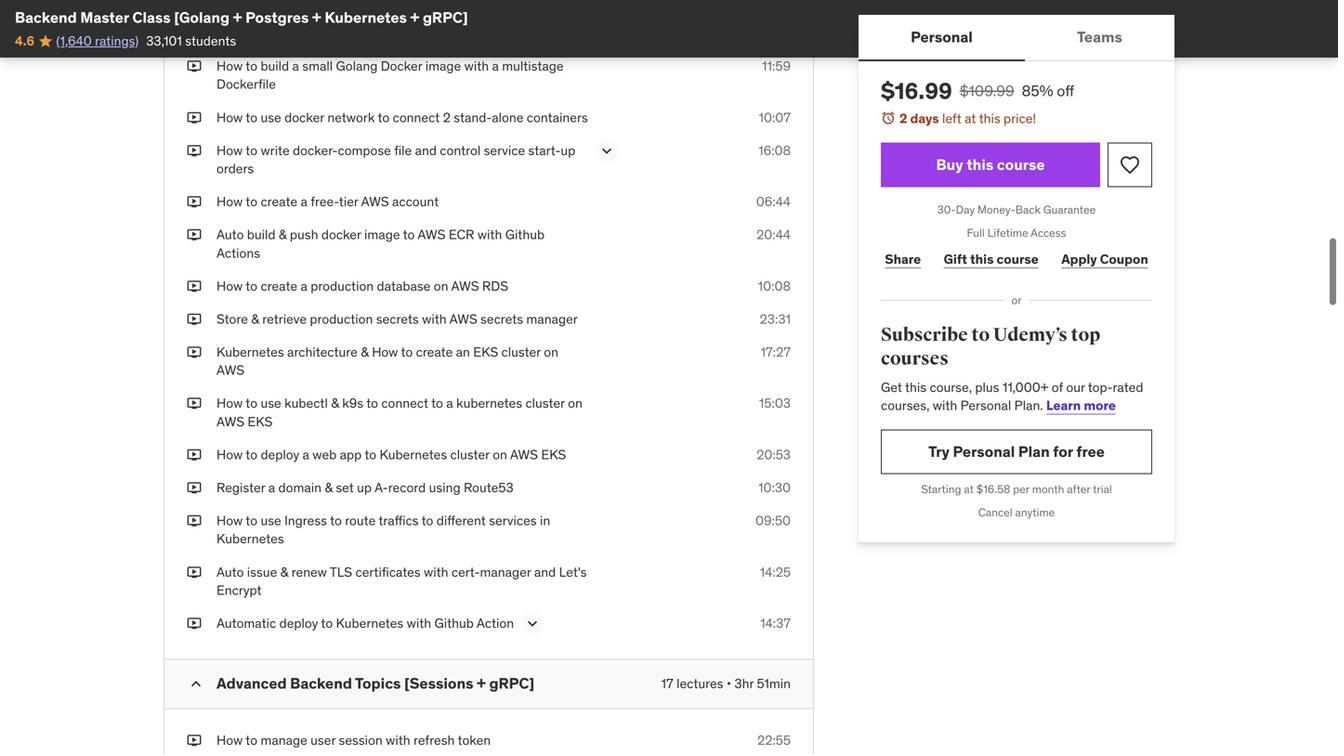Task type: describe. For each thing, give the bounding box(es) containing it.
kubectl
[[284, 395, 328, 412]]

15:03
[[759, 395, 791, 412]]

kubernetes inside deploying the application to production [docker + kubernetes + aws]
[[216, 0, 299, 19]]

deploying the application to production [docker + kubernetes + aws]
[[216, 0, 570, 19]]

1 horizontal spatial 2
[[899, 110, 907, 127]]

token
[[458, 732, 491, 749]]

to right k9s
[[366, 395, 378, 412]]

class
[[132, 8, 171, 27]]

2 secrets from the left
[[480, 311, 523, 327]]

image inside how to build a small golang docker image with a multistage dockerfile
[[425, 58, 461, 74]]

[golang
[[174, 8, 230, 27]]

and inside auto issue & renew tls certificates with cert-manager and let's encrypt
[[534, 564, 556, 581]]

teams
[[1077, 27, 1122, 46]]

2 vertical spatial production
[[310, 311, 373, 327]]

(1,640 ratings)
[[56, 32, 139, 49]]

connect inside how to use kubectl & k9s to connect to a kubernetes cluster on aws eks
[[381, 395, 428, 412]]

on up route53 on the left
[[493, 446, 507, 463]]

kubernetes up 'record'
[[380, 446, 447, 463]]

route53
[[464, 479, 514, 496]]

a left domain
[[268, 479, 275, 496]]

10:07
[[759, 109, 791, 126]]

0 vertical spatial deploy
[[261, 446, 299, 463]]

control
[[440, 142, 481, 159]]

& inside how to use kubectl & k9s to connect to a kubernetes cluster on aws eks
[[331, 395, 339, 412]]

0 horizontal spatial 2
[[443, 109, 451, 126]]

[sessions
[[404, 674, 473, 693]]

how for how to build a small golang docker image with a multistage dockerfile
[[216, 58, 243, 74]]

of
[[1052, 379, 1063, 396]]

0 vertical spatial docker
[[284, 109, 324, 126]]

k9s
[[342, 395, 363, 412]]

start-
[[528, 142, 561, 159]]

after
[[1067, 482, 1090, 497]]

to right network
[[378, 109, 390, 126]]

buy
[[936, 155, 963, 174]]

xsmall image for register a domain & set up a-record using route53
[[187, 479, 202, 497]]

encrypt
[[216, 582, 262, 599]]

0 vertical spatial backend
[[15, 8, 77, 27]]

how to use docker network to connect 2 stand-alone containers
[[216, 109, 588, 126]]

network
[[327, 109, 375, 126]]

architecture
[[287, 344, 358, 361]]

top-
[[1088, 379, 1113, 396]]

apply
[[1061, 251, 1097, 267]]

push
[[290, 226, 318, 243]]

$16.99
[[881, 77, 952, 105]]

trial
[[1093, 482, 1112, 497]]

xsmall image for auto issue & renew tls certificates with cert-manager and let's encrypt
[[187, 563, 202, 582]]

compose
[[338, 142, 391, 159]]

app
[[340, 446, 362, 463]]

& inside auto build & push docker image to aws ecr with github actions
[[279, 226, 287, 243]]

topics
[[355, 674, 401, 693]]

left
[[942, 110, 961, 127]]

10:30
[[758, 479, 791, 496]]

share
[[885, 251, 921, 267]]

try personal plan for free link
[[881, 430, 1152, 474]]

master
[[80, 8, 129, 27]]

xsmall image for how to use kubectl & k9s to connect to a kubernetes cluster on aws eks
[[187, 395, 202, 413]]

with left refresh
[[386, 732, 410, 749]]

16:08
[[758, 142, 791, 159]]

issue
[[247, 564, 277, 581]]

starting
[[921, 482, 961, 497]]

a inside how to use kubectl & k9s to connect to a kubernetes cluster on aws eks
[[446, 395, 453, 412]]

kubernetes inside how to use ingress to route traffics to different services in kubernetes
[[216, 531, 284, 547]]

0 vertical spatial connect
[[393, 109, 440, 126]]

1 vertical spatial up
[[357, 479, 372, 496]]

production for to
[[420, 0, 498, 2]]

ecr
[[449, 226, 474, 243]]

to right 'app'
[[365, 446, 376, 463]]

days
[[910, 110, 939, 127]]

aws up route53 on the left
[[510, 446, 538, 463]]

day
[[956, 203, 975, 217]]

to inside kubernetes architecture & how to create an eks cluster on aws
[[401, 344, 413, 361]]

build inside how to build a small golang docker image with a multistage dockerfile
[[261, 58, 289, 74]]

aws left the rds
[[451, 278, 479, 294]]

free
[[1076, 442, 1105, 461]]

xsmall image for auto build & push docker image to aws ecr with github actions
[[187, 226, 202, 244]]

retrieve
[[262, 311, 307, 327]]

how to use ingress to route traffics to different services in kubernetes
[[216, 513, 550, 547]]

eks inside how to use kubectl & k9s to connect to a kubernetes cluster on aws eks
[[248, 413, 273, 430]]

use for docker
[[261, 109, 281, 126]]

to left manage
[[246, 732, 257, 749]]

aws right tier
[[361, 193, 389, 210]]

0 horizontal spatial github
[[434, 615, 474, 632]]

this down $109.99 at the right top of page
[[979, 110, 1000, 127]]

learn
[[1046, 397, 1081, 414]]

4.6
[[15, 32, 35, 49]]

gift this course
[[944, 251, 1039, 267]]

on inside kubernetes architecture & how to create an eks cluster on aws
[[544, 344, 558, 361]]

renew
[[291, 564, 327, 581]]

apply coupon button
[[1057, 241, 1152, 278]]

xsmall image for how to use ingress to route traffics to different services in kubernetes
[[187, 512, 202, 530]]

how for how to create a free-tier aws account
[[216, 193, 243, 210]]

write
[[261, 142, 290, 159]]

to inside auto build & push docker image to aws ecr with github actions
[[403, 226, 415, 243]]

kubernetes down auto issue & renew tls certificates with cert-manager and let's encrypt
[[336, 615, 403, 632]]

with down auto issue & renew tls certificates with cert-manager and let's encrypt
[[407, 615, 431, 632]]

with inside how to build a small golang docker image with a multistage dockerfile
[[464, 58, 489, 74]]

a up retrieve
[[301, 278, 307, 294]]

manager for cert-
[[480, 564, 531, 581]]

1 vertical spatial deploy
[[279, 615, 318, 632]]

deploying
[[216, 0, 289, 2]]

20:44
[[756, 226, 791, 243]]

+ down the
[[312, 8, 321, 27]]

ratings)
[[95, 32, 139, 49]]

how to build a small golang docker image with a multistage dockerfile
[[216, 58, 564, 93]]

small image
[[187, 675, 205, 694]]

alone
[[492, 109, 524, 126]]

a left web in the left bottom of the page
[[302, 446, 309, 463]]

docker inside auto build & push docker image to aws ecr with github actions
[[321, 226, 361, 243]]

aws inside kubernetes architecture & how to create an eks cluster on aws
[[216, 362, 244, 379]]

+ left aws]
[[302, 0, 311, 19]]

certificates
[[355, 564, 421, 581]]

with inside auto build & push docker image to aws ecr with github actions
[[477, 226, 502, 243]]

& inside auto issue & renew tls certificates with cert-manager and let's encrypt
[[280, 564, 288, 581]]

course for gift this course
[[997, 251, 1039, 267]]

top
[[1071, 324, 1100, 347]]

and inside how to write docker-compose file and control service start-up orders
[[415, 142, 437, 159]]

$109.99
[[960, 81, 1014, 100]]

20:53
[[757, 446, 791, 463]]

22:55
[[757, 732, 791, 749]]

subscribe to udemy's top courses
[[881, 324, 1100, 370]]

how to manage user session with refresh token
[[216, 732, 491, 749]]

with down database
[[422, 311, 447, 327]]

0 horizontal spatial grpc]
[[423, 8, 468, 27]]

orders
[[216, 160, 254, 177]]

buy this course
[[936, 155, 1045, 174]]

advanced
[[216, 674, 287, 693]]

30-
[[937, 203, 956, 217]]

$16.58
[[976, 482, 1010, 497]]

0 vertical spatial at
[[965, 110, 976, 127]]

register
[[216, 479, 265, 496]]

aws]
[[314, 0, 354, 19]]

$16.99 $109.99 85% off
[[881, 77, 1074, 105]]

automatic
[[216, 615, 276, 632]]

2 vertical spatial personal
[[953, 442, 1015, 461]]

personal button
[[859, 15, 1025, 59]]

& left set
[[325, 479, 333, 496]]

at inside starting at $16.58 per month after trial cancel anytime
[[964, 482, 974, 497]]

xsmall image for how to manage user session with refresh token
[[187, 732, 202, 750]]

to inside subscribe to udemy's top courses
[[971, 324, 990, 347]]

register a domain & set up a-record using route53
[[216, 479, 514, 496]]

docker-
[[293, 142, 338, 159]]

2 xsmall image from the top
[[187, 142, 202, 160]]

& inside kubernetes architecture & how to create an eks cluster on aws
[[361, 344, 369, 361]]

1 horizontal spatial grpc]
[[489, 674, 535, 693]]

database
[[377, 278, 431, 294]]

how for how to use kubectl & k9s to connect to a kubernetes cluster on aws eks
[[216, 395, 243, 412]]

cluster for kubernetes architecture & how to create an eks cluster on aws
[[501, 344, 541, 361]]

course for buy this course
[[997, 155, 1045, 174]]

use for ingress
[[261, 513, 281, 529]]

kubernetes inside kubernetes architecture & how to create an eks cluster on aws
[[216, 344, 284, 361]]

how for how to deploy a web app to kubernetes cluster on aws eks
[[216, 446, 243, 463]]

to right traffics
[[421, 513, 433, 529]]

get
[[881, 379, 902, 396]]

store & retrieve production secrets with aws secrets manager
[[216, 311, 578, 327]]

with inside auto issue & renew tls certificates with cert-manager and let's encrypt
[[424, 564, 448, 581]]

auto for auto build & push docker image to aws ecr with github actions
[[216, 226, 244, 243]]

how for how to write docker-compose file and control service start-up orders
[[216, 142, 243, 159]]

session
[[339, 732, 383, 749]]

actions
[[216, 245, 260, 261]]

to down actions
[[246, 278, 257, 294]]

our
[[1066, 379, 1085, 396]]

money-
[[977, 203, 1015, 217]]

kubernetes architecture & how to create an eks cluster on aws
[[216, 344, 558, 379]]

this for buy
[[967, 155, 994, 174]]

a left multistage
[[492, 58, 499, 74]]

github inside auto build & push docker image to aws ecr with github actions
[[505, 226, 545, 243]]

lifetime
[[987, 226, 1028, 240]]

manage
[[261, 732, 307, 749]]



Task type: vqa. For each thing, say whether or not it's contained in the screenshot.


Task type: locate. For each thing, give the bounding box(es) containing it.
1 xsmall image from the top
[[187, 57, 202, 75]]

rated
[[1113, 379, 1143, 396]]

small
[[302, 58, 333, 74]]

0 horizontal spatial eks
[[248, 413, 273, 430]]

6 xsmall image from the top
[[187, 479, 202, 497]]

course inside button
[[997, 155, 1045, 174]]

per
[[1013, 482, 1029, 497]]

1 use from the top
[[261, 109, 281, 126]]

0 vertical spatial up
[[561, 142, 575, 159]]

0 horizontal spatial secrets
[[376, 311, 419, 327]]

xsmall image
[[187, 109, 202, 127], [187, 277, 202, 295], [187, 310, 202, 329], [187, 343, 202, 362], [187, 446, 202, 464]]

for
[[1053, 442, 1073, 461]]

1 horizontal spatial and
[[534, 564, 556, 581]]

personal inside button
[[911, 27, 973, 46]]

to left udemy's
[[971, 324, 990, 347]]

how to create a production database on aws rds
[[216, 278, 508, 294]]

show lecture description image right action
[[523, 615, 542, 633]]

web
[[312, 446, 337, 463]]

with inside "get this course, plus 11,000+ of our top-rated courses, with personal plan."
[[933, 397, 957, 414]]

to left kubectl
[[246, 395, 257, 412]]

aws left ecr
[[418, 226, 446, 243]]

1 horizontal spatial up
[[561, 142, 575, 159]]

how inside how to write docker-compose file and control service start-up orders
[[216, 142, 243, 159]]

to left kubernetes
[[431, 395, 443, 412]]

0 vertical spatial cluster
[[501, 344, 541, 361]]

4 xsmall image from the top
[[187, 343, 202, 362]]

tab list
[[859, 15, 1174, 61]]

14:37
[[760, 615, 791, 632]]

show lecture description image right start-
[[597, 142, 616, 160]]

11,000+
[[1002, 379, 1048, 396]]

set
[[336, 479, 354, 496]]

grpc] up how to build a small golang docker image with a multistage dockerfile
[[423, 8, 468, 27]]

1 horizontal spatial secrets
[[480, 311, 523, 327]]

0 horizontal spatial show lecture description image
[[523, 615, 542, 633]]

0 vertical spatial create
[[261, 193, 297, 210]]

connect down kubernetes architecture & how to create an eks cluster on aws
[[381, 395, 428, 412]]

user
[[310, 732, 336, 749]]

3 xsmall image from the top
[[187, 193, 202, 211]]

containers
[[527, 109, 588, 126]]

& right issue
[[280, 564, 288, 581]]

how left manage
[[216, 732, 243, 749]]

a left free-
[[301, 193, 307, 210]]

0 vertical spatial show lecture description image
[[597, 142, 616, 160]]

to left route at the left
[[330, 513, 342, 529]]

subscribe
[[881, 324, 968, 347]]

with
[[464, 58, 489, 74], [477, 226, 502, 243], [422, 311, 447, 327], [933, 397, 957, 414], [424, 564, 448, 581], [407, 615, 431, 632], [386, 732, 410, 749]]

create for free-
[[261, 193, 297, 210]]

1 vertical spatial use
[[261, 395, 281, 412]]

1 horizontal spatial show lecture description image
[[597, 142, 616, 160]]

build up actions
[[247, 226, 276, 243]]

cluster inside kubernetes architecture & how to create an eks cluster on aws
[[501, 344, 541, 361]]

1 secrets from the left
[[376, 311, 419, 327]]

how for how to use ingress to route traffics to different services in kubernetes
[[216, 513, 243, 529]]

show lecture description image
[[597, 142, 616, 160], [523, 615, 542, 633]]

connect up file
[[393, 109, 440, 126]]

1 vertical spatial backend
[[290, 674, 352, 693]]

show lecture description image for automatic deploy to kubernetes with github action
[[523, 615, 542, 633]]

kubernetes down application
[[325, 8, 407, 27]]

course up "back"
[[997, 155, 1045, 174]]

personal inside "get this course, plus 11,000+ of our top-rated courses, with personal plan."
[[960, 397, 1011, 414]]

use inside how to use ingress to route traffics to different services in kubernetes
[[261, 513, 281, 529]]

1 vertical spatial at
[[964, 482, 974, 497]]

17 lectures • 3hr 51min
[[661, 676, 791, 692]]

7 xsmall image from the top
[[187, 512, 202, 530]]

and
[[415, 142, 437, 159], [534, 564, 556, 581]]

1 horizontal spatial github
[[505, 226, 545, 243]]

xsmall image for store & retrieve production secrets with aws secrets manager
[[187, 310, 202, 329]]

service
[[484, 142, 525, 159]]

0 horizontal spatial image
[[364, 226, 400, 243]]

create left an
[[416, 344, 453, 361]]

full
[[967, 226, 985, 240]]

xsmall image for how to create a free-tier aws account
[[187, 193, 202, 211]]

personal up $16.58
[[953, 442, 1015, 461]]

06:44
[[756, 193, 791, 210]]

+ right [sessions
[[477, 674, 486, 693]]

•
[[726, 676, 731, 692]]

production left [docker
[[420, 0, 498, 2]]

and left the let's
[[534, 564, 556, 581]]

1 vertical spatial docker
[[321, 226, 361, 243]]

0 vertical spatial eks
[[473, 344, 498, 361]]

docker down tier
[[321, 226, 361, 243]]

how up orders
[[216, 142, 243, 159]]

build inside auto build & push docker image to aws ecr with github actions
[[247, 226, 276, 243]]

3hr
[[734, 676, 754, 692]]

tier
[[339, 193, 358, 210]]

2 vertical spatial use
[[261, 513, 281, 529]]

to down dockerfile
[[246, 109, 257, 126]]

2 vertical spatial cluster
[[450, 446, 490, 463]]

at left $16.58
[[964, 482, 974, 497]]

this for gift
[[970, 251, 994, 267]]

cluster for how to deploy a web app to kubernetes cluster on aws eks
[[450, 446, 490, 463]]

to down the 'register'
[[246, 513, 257, 529]]

cluster up route53 on the left
[[450, 446, 490, 463]]

xsmall image for how to deploy a web app to kubernetes cluster on aws eks
[[187, 446, 202, 464]]

at right the left
[[965, 110, 976, 127]]

1 vertical spatial build
[[247, 226, 276, 243]]

0 vertical spatial personal
[[911, 27, 973, 46]]

on right database
[[434, 278, 448, 294]]

to up dockerfile
[[246, 58, 257, 74]]

1 vertical spatial manager
[[480, 564, 531, 581]]

& right store
[[251, 311, 259, 327]]

how for how to use docker network to connect 2 stand-alone containers
[[216, 109, 243, 126]]

+ up docker
[[410, 8, 419, 27]]

xsmall image for how to build a small golang docker image with a multistage dockerfile
[[187, 57, 202, 75]]

to inside how to build a small golang docker image with a multistage dockerfile
[[246, 58, 257, 74]]

1 vertical spatial image
[[364, 226, 400, 243]]

production inside deploying the application to production [docker + kubernetes + aws]
[[420, 0, 498, 2]]

how down dockerfile
[[216, 109, 243, 126]]

how inside how to build a small golang docker image with a multistage dockerfile
[[216, 58, 243, 74]]

image
[[425, 58, 461, 74], [364, 226, 400, 243]]

store
[[216, 311, 248, 327]]

this right buy
[[967, 155, 994, 174]]

up inside how to write docker-compose file and control service start-up orders
[[561, 142, 575, 159]]

dockerfile
[[216, 76, 276, 93]]

create up retrieve
[[261, 278, 297, 294]]

4 xsmall image from the top
[[187, 226, 202, 244]]

image right docker
[[425, 58, 461, 74]]

xsmall image
[[187, 57, 202, 75], [187, 142, 202, 160], [187, 193, 202, 211], [187, 226, 202, 244], [187, 395, 202, 413], [187, 479, 202, 497], [187, 512, 202, 530], [187, 563, 202, 582], [187, 615, 202, 633], [187, 732, 202, 750]]

cluster inside how to use kubectl & k9s to connect to a kubernetes cluster on aws eks
[[525, 395, 565, 412]]

postgres
[[245, 8, 309, 27]]

how down store & retrieve production secrets with aws secrets manager
[[372, 344, 398, 361]]

xsmall image for how to create a production database on aws rds
[[187, 277, 202, 295]]

0 vertical spatial course
[[997, 155, 1045, 174]]

this up courses,
[[905, 379, 926, 396]]

how inside how to use ingress to route traffics to different services in kubernetes
[[216, 513, 243, 529]]

use for kubectl
[[261, 395, 281, 412]]

an
[[456, 344, 470, 361]]

how up store
[[216, 278, 243, 294]]

2 xsmall image from the top
[[187, 277, 202, 295]]

eks right an
[[473, 344, 498, 361]]

how to use kubectl & k9s to connect to a kubernetes cluster on aws eks
[[216, 395, 582, 430]]

this inside button
[[967, 155, 994, 174]]

2 right alarm icon
[[899, 110, 907, 127]]

cluster right kubernetes
[[525, 395, 565, 412]]

(1,640
[[56, 32, 92, 49]]

docker up docker-
[[284, 109, 324, 126]]

use up write
[[261, 109, 281, 126]]

price!
[[1004, 110, 1036, 127]]

image inside auto build & push docker image to aws ecr with github actions
[[364, 226, 400, 243]]

& left k9s
[[331, 395, 339, 412]]

2 auto from the top
[[216, 564, 244, 581]]

1 vertical spatial production
[[311, 278, 374, 294]]

manager
[[526, 311, 578, 327], [480, 564, 531, 581]]

grpc]
[[423, 8, 468, 27], [489, 674, 535, 693]]

eks
[[473, 344, 498, 361], [248, 413, 273, 430], [541, 446, 566, 463]]

0 vertical spatial use
[[261, 109, 281, 126]]

+ right [docker
[[561, 0, 570, 2]]

xsmall image for how to use docker network to connect 2 stand-alone containers
[[187, 109, 202, 127]]

33,101
[[146, 32, 182, 49]]

learn more
[[1046, 397, 1116, 414]]

1 vertical spatial eks
[[248, 413, 273, 430]]

aws down store
[[216, 362, 244, 379]]

& left push
[[279, 226, 287, 243]]

production down auto build & push docker image to aws ecr with github actions
[[311, 278, 374, 294]]

this for get
[[905, 379, 926, 396]]

0 vertical spatial image
[[425, 58, 461, 74]]

11:59
[[762, 58, 791, 74]]

apply coupon
[[1061, 251, 1148, 267]]

2 use from the top
[[261, 395, 281, 412]]

with up stand-
[[464, 58, 489, 74]]

tab list containing personal
[[859, 15, 1174, 61]]

a left small
[[292, 58, 299, 74]]

30-day money-back guarantee full lifetime access
[[937, 203, 1096, 240]]

1 vertical spatial grpc]
[[489, 674, 535, 693]]

auto inside auto issue & renew tls certificates with cert-manager and let's encrypt
[[216, 564, 244, 581]]

how left kubectl
[[216, 395, 243, 412]]

manager for secrets
[[526, 311, 578, 327]]

5 xsmall image from the top
[[187, 395, 202, 413]]

14:25
[[760, 564, 791, 581]]

in
[[540, 513, 550, 529]]

how inside kubernetes architecture & how to create an eks cluster on aws
[[372, 344, 398, 361]]

this
[[979, 110, 1000, 127], [967, 155, 994, 174], [970, 251, 994, 267], [905, 379, 926, 396]]

eks inside kubernetes architecture & how to create an eks cluster on aws
[[473, 344, 498, 361]]

up down containers
[[561, 142, 575, 159]]

2
[[443, 109, 451, 126], [899, 110, 907, 127]]

course
[[997, 155, 1045, 174], [997, 251, 1039, 267]]

use inside how to use kubectl & k9s to connect to a kubernetes cluster on aws eks
[[261, 395, 281, 412]]

eks up in
[[541, 446, 566, 463]]

0 vertical spatial manager
[[526, 311, 578, 327]]

1 vertical spatial show lecture description image
[[523, 615, 542, 633]]

deploy up domain
[[261, 446, 299, 463]]

create inside kubernetes architecture & how to create an eks cluster on aws
[[416, 344, 453, 361]]

how for how to manage user session with refresh token
[[216, 732, 243, 749]]

to down the account
[[403, 226, 415, 243]]

2 course from the top
[[997, 251, 1039, 267]]

3 use from the top
[[261, 513, 281, 529]]

a-
[[375, 479, 388, 496]]

how down orders
[[216, 193, 243, 210]]

teams button
[[1025, 15, 1174, 59]]

domain
[[278, 479, 321, 496]]

personal up $16.99
[[911, 27, 973, 46]]

auto inside auto build & push docker image to aws ecr with github actions
[[216, 226, 244, 243]]

and right file
[[415, 142, 437, 159]]

a left kubernetes
[[446, 395, 453, 412]]

1 vertical spatial and
[[534, 564, 556, 581]]

account
[[392, 193, 439, 210]]

1 course from the top
[[997, 155, 1045, 174]]

1 vertical spatial course
[[997, 251, 1039, 267]]

to down store & retrieve production secrets with aws secrets manager
[[401, 344, 413, 361]]

starting at $16.58 per month after trial cancel anytime
[[921, 482, 1112, 520]]

on inside how to use kubectl & k9s to connect to a kubernetes cluster on aws eks
[[568, 395, 582, 412]]

auto for auto issue & renew tls certificates with cert-manager and let's encrypt
[[216, 564, 244, 581]]

2 vertical spatial eks
[[541, 446, 566, 463]]

0 vertical spatial and
[[415, 142, 437, 159]]

or
[[1011, 293, 1022, 308]]

alarm image
[[881, 111, 896, 125]]

backend up "4.6"
[[15, 8, 77, 27]]

auto issue & renew tls certificates with cert-manager and let's encrypt
[[216, 564, 587, 599]]

17:27
[[761, 344, 791, 361]]

create for production
[[261, 278, 297, 294]]

1 vertical spatial auto
[[216, 564, 244, 581]]

share button
[[881, 241, 925, 278]]

on right kubernetes
[[568, 395, 582, 412]]

production up architecture
[[310, 311, 373, 327]]

to inside deploying the application to production [docker + kubernetes + aws]
[[402, 0, 417, 2]]

8 xsmall image from the top
[[187, 563, 202, 582]]

grpc] down action
[[489, 674, 535, 693]]

how for how to create a production database on aws rds
[[216, 278, 243, 294]]

1 horizontal spatial backend
[[290, 674, 352, 693]]

multistage
[[502, 58, 564, 74]]

1 auto from the top
[[216, 226, 244, 243]]

how inside how to use kubectl & k9s to connect to a kubernetes cluster on aws eks
[[216, 395, 243, 412]]

0 vertical spatial grpc]
[[423, 8, 468, 27]]

3 xsmall image from the top
[[187, 310, 202, 329]]

aws inside auto build & push docker image to aws ecr with github actions
[[418, 226, 446, 243]]

1 horizontal spatial eks
[[473, 344, 498, 361]]

0 horizontal spatial and
[[415, 142, 437, 159]]

on right an
[[544, 344, 558, 361]]

to up the 'register'
[[246, 446, 257, 463]]

application
[[319, 0, 399, 2]]

auto up actions
[[216, 226, 244, 243]]

1 vertical spatial personal
[[960, 397, 1011, 414]]

xsmall image for kubernetes architecture & how to create an eks cluster on aws
[[187, 343, 202, 362]]

how up the 'register'
[[216, 446, 243, 463]]

secrets down the rds
[[480, 311, 523, 327]]

build
[[261, 58, 289, 74], [247, 226, 276, 243]]

to down orders
[[246, 193, 257, 210]]

backend left topics
[[290, 674, 352, 693]]

to down tls
[[321, 615, 333, 632]]

course,
[[930, 379, 972, 396]]

create up push
[[261, 193, 297, 210]]

backend master class [golang + postgres + kubernetes + grpc]
[[15, 8, 468, 27]]

advanced backend topics [sessions + grpc]
[[216, 674, 535, 693]]

aws up the 'register'
[[216, 413, 244, 430]]

10 xsmall image from the top
[[187, 732, 202, 750]]

route
[[345, 513, 376, 529]]

aws inside how to use kubectl & k9s to connect to a kubernetes cluster on aws eks
[[216, 413, 244, 430]]

try
[[928, 442, 950, 461]]

production for a
[[311, 278, 374, 294]]

1 vertical spatial create
[[261, 278, 297, 294]]

0 horizontal spatial backend
[[15, 8, 77, 27]]

deploying the application to production [docker + kubernetes + aws] button
[[216, 0, 791, 19]]

auto up the encrypt
[[216, 564, 244, 581]]

5 xsmall image from the top
[[187, 446, 202, 464]]

image down the account
[[364, 226, 400, 243]]

1 vertical spatial connect
[[381, 395, 428, 412]]

with down "course,"
[[933, 397, 957, 414]]

0 vertical spatial github
[[505, 226, 545, 243]]

&
[[279, 226, 287, 243], [251, 311, 259, 327], [361, 344, 369, 361], [331, 395, 339, 412], [325, 479, 333, 496], [280, 564, 288, 581]]

1 vertical spatial github
[[434, 615, 474, 632]]

0 vertical spatial production
[[420, 0, 498, 2]]

to
[[402, 0, 417, 2], [246, 58, 257, 74], [246, 109, 257, 126], [378, 109, 390, 126], [246, 142, 257, 159], [246, 193, 257, 210], [403, 226, 415, 243], [246, 278, 257, 294], [971, 324, 990, 347], [401, 344, 413, 361], [246, 395, 257, 412], [366, 395, 378, 412], [431, 395, 443, 412], [246, 446, 257, 463], [365, 446, 376, 463], [246, 513, 257, 529], [330, 513, 342, 529], [421, 513, 433, 529], [321, 615, 333, 632], [246, 732, 257, 749]]

use left ingress
[[261, 513, 281, 529]]

action
[[477, 615, 514, 632]]

+ down deploying
[[233, 8, 242, 27]]

cluster right an
[[501, 344, 541, 361]]

wishlist image
[[1119, 154, 1141, 176]]

2 horizontal spatial eks
[[541, 446, 566, 463]]

0 vertical spatial auto
[[216, 226, 244, 243]]

aws up an
[[449, 311, 477, 327]]

create
[[261, 193, 297, 210], [261, 278, 297, 294], [416, 344, 453, 361]]

github left action
[[434, 615, 474, 632]]

to inside how to write docker-compose file and control service start-up orders
[[246, 142, 257, 159]]

manager inside auto issue & renew tls certificates with cert-manager and let's encrypt
[[480, 564, 531, 581]]

rds
[[482, 278, 508, 294]]

9 xsmall image from the top
[[187, 615, 202, 633]]

up left 'a-'
[[357, 479, 372, 496]]

0 vertical spatial build
[[261, 58, 289, 74]]

show lecture description image for how to write docker-compose file and control service start-up orders
[[597, 142, 616, 160]]

0 horizontal spatial up
[[357, 479, 372, 496]]

connect
[[393, 109, 440, 126], [381, 395, 428, 412]]

this inside "get this course, plus 11,000+ of our top-rated courses, with personal plan."
[[905, 379, 926, 396]]

1 horizontal spatial image
[[425, 58, 461, 74]]

on
[[434, 278, 448, 294], [544, 344, 558, 361], [568, 395, 582, 412], [493, 446, 507, 463]]

1 vertical spatial cluster
[[525, 395, 565, 412]]

2 vertical spatial create
[[416, 344, 453, 361]]

1 xsmall image from the top
[[187, 109, 202, 127]]

the
[[292, 0, 315, 2]]

secrets down database
[[376, 311, 419, 327]]



